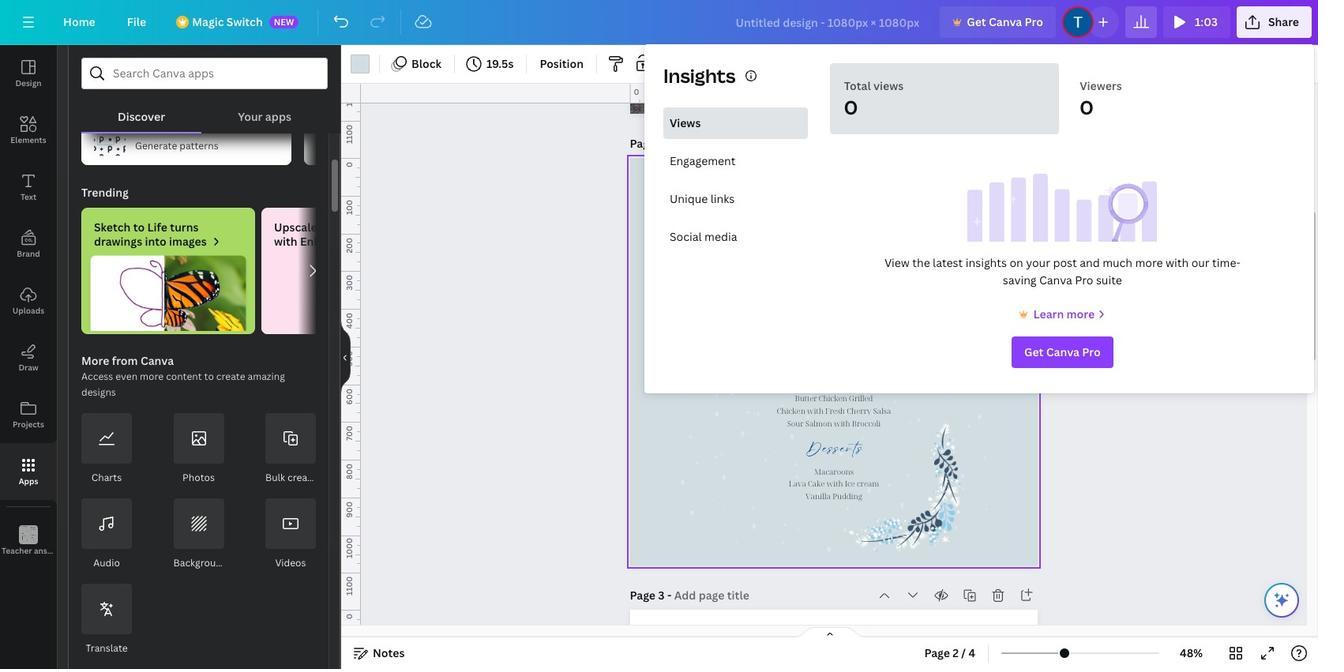 Task type: locate. For each thing, give the bounding box(es) containing it.
position button
[[534, 51, 590, 77]]

images right "into"
[[169, 234, 207, 249]]

get canva pro
[[967, 14, 1044, 29], [1025, 344, 1101, 359]]

1:03
[[1195, 14, 1218, 29]]

0 vertical spatial 1000
[[344, 86, 355, 106]]

lava
[[789, 479, 806, 489]]

teacher
[[2, 545, 32, 556]]

Page title text field
[[674, 136, 751, 152], [674, 588, 751, 604]]

sketch to life turns drawings into images
[[94, 220, 207, 249]]

page title text field for page 2 -
[[674, 136, 751, 152]]

upscale
[[274, 220, 317, 235]]

more right even
[[140, 370, 164, 383]]

page title text field up engagement on the top of page
[[674, 136, 751, 152]]

2 - from the top
[[667, 588, 672, 603]]

1 - from the top
[[667, 136, 671, 151]]

get canva pro button
[[940, 6, 1056, 38], [1012, 337, 1114, 368]]

-
[[667, 136, 671, 151], [667, 588, 672, 603]]

sketch
[[94, 220, 131, 235]]

brand
[[17, 248, 40, 259]]

images inside upscale images using ai with enhancer
[[320, 220, 358, 235]]

grilled
[[849, 393, 873, 404]]

0 horizontal spatial create
[[216, 370, 245, 383]]

0 vertical spatial 1100
[[344, 125, 355, 144]]

background
[[173, 556, 228, 570]]

1 vertical spatial 1100
[[344, 577, 355, 596]]

hide image
[[341, 319, 351, 395]]

patterns
[[180, 139, 219, 152]]

share
[[1269, 14, 1300, 29]]

0 vertical spatial 2
[[658, 136, 665, 151]]

2 vertical spatial more
[[140, 370, 164, 383]]

designs
[[81, 386, 116, 399]]

900
[[344, 502, 355, 518]]

0 vertical spatial page
[[630, 136, 656, 151]]

with left 'our' at the top right of page
[[1166, 255, 1189, 270]]

position
[[540, 56, 584, 71]]

page 2 / 4
[[925, 645, 976, 660]]

images inside sketch to life turns drawings into images
[[169, 234, 207, 249]]

views button
[[664, 107, 808, 139]]

1 vertical spatial pro
[[1075, 273, 1094, 288]]

page title text field right 3
[[674, 588, 751, 604]]

0 vertical spatial get canva pro button
[[940, 6, 1056, 38]]

our
[[1192, 255, 1210, 270]]

file button
[[114, 6, 159, 38]]

1 vertical spatial create
[[288, 471, 317, 484]]

0 vertical spatial -
[[667, 136, 671, 151]]

page title text field for page 3 -
[[674, 588, 751, 604]]

chicken up fresh
[[819, 393, 847, 404]]

butter
[[795, 393, 817, 404]]

learn more
[[1034, 307, 1095, 322]]

1 vertical spatial chicken
[[777, 406, 805, 416]]

to inside sketch to life turns drawings into images
[[133, 220, 145, 235]]

0 horizontal spatial chicken
[[777, 406, 805, 416]]

with down macaroons
[[827, 479, 843, 489]]

1 horizontal spatial 2
[[953, 645, 959, 660]]

1 vertical spatial get
[[1025, 344, 1044, 359]]

videos
[[275, 556, 306, 570]]

2 vertical spatial page
[[925, 645, 950, 660]]

1000 down #d2dde1 icon
[[344, 86, 355, 106]]

1 vertical spatial page
[[630, 588, 656, 603]]

- down views
[[667, 136, 671, 151]]

0 horizontal spatial 2
[[658, 136, 665, 151]]

text button
[[0, 159, 57, 216]]

canva assistant image
[[1273, 591, 1292, 610]]

page inside button
[[925, 645, 950, 660]]

0 inside 'button'
[[634, 86, 640, 97]]

- for page 2 -
[[667, 136, 671, 151]]

unique links
[[670, 191, 735, 206]]

access
[[81, 370, 113, 383]]

0 down viewers
[[1080, 94, 1094, 120]]

2 inside button
[[953, 645, 959, 660]]

cake
[[808, 479, 825, 489]]

1 horizontal spatial create
[[288, 471, 317, 484]]

view
[[885, 255, 910, 270]]

create inside more from canva access even more content to create amazing designs
[[216, 370, 245, 383]]

new
[[274, 16, 294, 28]]

1 vertical spatial -
[[667, 588, 672, 603]]

a picture of a dog's face vertically divided into two parts. face's left side is blurry and right side is clear. image
[[261, 255, 435, 334]]

1000 down 900
[[344, 538, 355, 558]]

0 up 100
[[344, 162, 355, 167]]

1 vertical spatial to
[[204, 370, 214, 383]]

1 vertical spatial 2
[[953, 645, 959, 660]]

1 horizontal spatial chicken
[[819, 393, 847, 404]]

insights
[[664, 62, 736, 88]]

elements
[[10, 134, 46, 145]]

discover button
[[81, 89, 202, 132]]

pudding
[[832, 491, 862, 502]]

page 2 / 4 button
[[918, 641, 982, 666]]

1 horizontal spatial images
[[320, 220, 358, 235]]

0 horizontal spatial more
[[140, 370, 164, 383]]

page for page 2
[[630, 136, 656, 151]]

cream
[[857, 479, 879, 489]]

create left amazing
[[216, 370, 245, 383]]

and
[[1080, 255, 1100, 270]]

pro
[[1025, 14, 1044, 29], [1075, 273, 1094, 288], [1083, 344, 1101, 359]]

0 vertical spatial to
[[133, 220, 145, 235]]

design
[[15, 77, 42, 88]]

0 vertical spatial create
[[216, 370, 245, 383]]

500
[[344, 351, 355, 366]]

1 vertical spatial page title text field
[[674, 588, 751, 604]]

0 up notes 'button'
[[344, 614, 355, 619]]

pro inside view the latest insights on your post and much more with our time- saving canva pro suite
[[1075, 273, 1094, 288]]

1 horizontal spatial more
[[1067, 307, 1095, 322]]

0 vertical spatial more
[[1136, 255, 1163, 270]]

your
[[238, 109, 263, 124]]

with inside view the latest insights on your post and much more with our time- saving canva pro suite
[[1166, 255, 1189, 270]]

turns
[[170, 220, 199, 235]]

side panel tab list
[[0, 45, 80, 570]]

to left life
[[133, 220, 145, 235]]

projects
[[13, 419, 44, 430]]

;
[[27, 547, 30, 557]]

more right much
[[1136, 255, 1163, 270]]

get
[[967, 14, 986, 29], [1025, 344, 1044, 359]]

0 horizontal spatial to
[[133, 220, 145, 235]]

2 page title text field from the top
[[674, 588, 751, 604]]

1 vertical spatial 1000
[[344, 538, 355, 558]]

4
[[969, 645, 976, 660]]

design button
[[0, 45, 57, 102]]

apps button
[[0, 443, 57, 500]]

with inside desserts macaroons lava cake with ice cream vanilla pudding
[[827, 479, 843, 489]]

to right content
[[204, 370, 214, 383]]

home
[[63, 14, 95, 29]]

- right 3
[[667, 588, 672, 603]]

life
[[147, 220, 167, 235]]

with left enhancer
[[274, 234, 298, 249]]

elements button
[[0, 102, 57, 159]]

2 horizontal spatial more
[[1136, 255, 1163, 270]]

1 vertical spatial more
[[1067, 307, 1095, 322]]

0 horizontal spatial images
[[169, 234, 207, 249]]

1100 up notes 'button'
[[344, 577, 355, 596]]

0 down total
[[844, 94, 858, 120]]

700
[[344, 426, 355, 441]]

with up salmon
[[807, 406, 823, 416]]

0 horizontal spatial get
[[967, 14, 986, 29]]

create right bulk
[[288, 471, 317, 484]]

0 vertical spatial pro
[[1025, 14, 1044, 29]]

notes
[[373, 645, 405, 660]]

- for page 3 -
[[667, 588, 672, 603]]

more right 'learn'
[[1067, 307, 1095, 322]]

0 button
[[361, 84, 1307, 103]]

your
[[1026, 255, 1051, 270]]

total
[[844, 78, 871, 93]]

0 vertical spatial get canva pro
[[967, 14, 1044, 29]]

insights
[[966, 255, 1007, 270]]

2 for -
[[658, 136, 665, 151]]

upscale images using ai with enhancer
[[274, 220, 403, 249]]

0 up the page 2 -
[[634, 86, 640, 97]]

0 vertical spatial get
[[967, 14, 986, 29]]

images
[[320, 220, 358, 235], [169, 234, 207, 249]]

images up 200
[[320, 220, 358, 235]]

draw
[[18, 362, 38, 373]]

content
[[166, 370, 202, 383]]

200
[[344, 237, 355, 253]]

canva inside 'main' menu bar
[[989, 14, 1022, 29]]

chicken up sour
[[777, 406, 805, 416]]

1 horizontal spatial to
[[204, 370, 214, 383]]

1100 down #d2dde1 icon
[[344, 125, 355, 144]]

cherry
[[847, 406, 871, 416]]

draw button
[[0, 329, 57, 386]]

1000
[[344, 86, 355, 106], [344, 538, 355, 558]]

Design title text field
[[723, 6, 934, 38]]

1 page title text field from the top
[[674, 136, 751, 152]]

2 vertical spatial pro
[[1083, 344, 1101, 359]]

0 vertical spatial page title text field
[[674, 136, 751, 152]]



Task type: describe. For each thing, give the bounding box(es) containing it.
1:03 button
[[1164, 6, 1231, 38]]

your apps button
[[202, 89, 328, 132]]

view the latest insights on your post and much more with our time- saving canva pro suite
[[885, 255, 1241, 288]]

page for page 3
[[630, 588, 656, 603]]

uploads
[[13, 305, 44, 316]]

viewers
[[1080, 78, 1122, 93]]

suite
[[1096, 273, 1123, 288]]

unique links button
[[664, 183, 808, 215]]

apps
[[265, 109, 291, 124]]

more from canva access even more content to create amazing designs
[[81, 353, 285, 399]]

audio
[[93, 556, 120, 570]]

social
[[670, 229, 702, 244]]

main menu bar
[[0, 0, 1319, 45]]

from
[[112, 353, 138, 368]]

salmon
[[805, 418, 832, 429]]

2 for /
[[953, 645, 959, 660]]

entrees butter chicken grilled chicken with fresh cherry salsa sour salmon with broccoli
[[777, 375, 891, 429]]

more inside more from canva access even more content to create amazing designs
[[140, 370, 164, 383]]

entrees
[[808, 375, 861, 393]]

desserts
[[806, 448, 863, 466]]

amazing
[[248, 370, 285, 383]]

2 1000 from the top
[[344, 538, 355, 558]]

100
[[344, 200, 355, 215]]

sour
[[787, 418, 804, 429]]

1 1100 from the top
[[344, 125, 355, 144]]

fresh
[[825, 406, 845, 416]]

viewers 0
[[1080, 78, 1122, 120]]

latest
[[933, 255, 963, 270]]

show pages image
[[792, 626, 868, 639]]

engagement
[[670, 153, 736, 168]]

1 vertical spatial get canva pro button
[[1012, 337, 1114, 368]]

outline of half a butterfly on the left, transformed into a vibrant image on the right. illustrates the app's sketch-to-image feature. image
[[81, 255, 255, 331]]

unique
[[670, 191, 708, 206]]

ice
[[845, 479, 855, 489]]

post
[[1053, 255, 1077, 270]]

into
[[145, 234, 166, 249]]

patternedai image
[[94, 124, 126, 156]]

ai
[[391, 220, 403, 235]]

social media button
[[664, 221, 808, 253]]

broccoli
[[852, 418, 881, 429]]

even
[[115, 370, 138, 383]]

using
[[360, 220, 389, 235]]

canva inside more from canva access even more content to create amazing designs
[[141, 353, 174, 368]]

answer
[[34, 545, 61, 556]]

teacher answer keys
[[2, 545, 80, 556]]

pro inside 'main' menu bar
[[1025, 14, 1044, 29]]

canva inside view the latest insights on your post and much more with our time- saving canva pro suite
[[1040, 273, 1073, 288]]

uploads button
[[0, 273, 57, 329]]

more inside learn more button
[[1067, 307, 1095, 322]]

#d2dde1 image
[[351, 55, 370, 73]]

social media
[[670, 229, 737, 244]]

learn more button
[[1016, 305, 1109, 324]]

switch
[[227, 14, 263, 29]]

with inside upscale images using ai with enhancer
[[274, 234, 298, 249]]

drawings
[[94, 234, 142, 249]]

1 1000 from the top
[[344, 86, 355, 106]]

apps
[[19, 476, 38, 487]]

views
[[874, 78, 904, 93]]

0 inside "total views 0"
[[844, 94, 858, 120]]

more from canva element
[[81, 413, 317, 657]]

2 1100 from the top
[[344, 577, 355, 596]]

with down fresh
[[834, 418, 850, 429]]

discover
[[118, 109, 165, 124]]

photos
[[183, 471, 215, 484]]

block
[[412, 56, 442, 71]]

0 vertical spatial chicken
[[819, 393, 847, 404]]

bulk
[[265, 471, 285, 484]]

800
[[344, 464, 355, 480]]

bulk create
[[265, 471, 317, 484]]

file
[[127, 14, 146, 29]]

views
[[670, 115, 701, 130]]

vanilla
[[805, 491, 831, 502]]

trending
[[81, 185, 129, 200]]

links
[[711, 191, 735, 206]]

generate
[[135, 139, 177, 152]]

3
[[658, 588, 665, 603]]

charts
[[91, 471, 122, 484]]

400
[[344, 313, 355, 329]]

more inside view the latest insights on your post and much more with our time- saving canva pro suite
[[1136, 255, 1163, 270]]

time-
[[1213, 255, 1241, 270]]

create inside more from canva element
[[288, 471, 317, 484]]

Search Canva apps search field
[[113, 58, 296, 88]]

magic
[[192, 14, 224, 29]]

macaroons
[[814, 466, 854, 477]]

600
[[344, 388, 355, 405]]

on
[[1010, 255, 1024, 270]]

learn
[[1034, 307, 1064, 322]]

text
[[20, 191, 36, 202]]

patternedai generate patterns
[[135, 122, 219, 152]]

share button
[[1237, 6, 1312, 38]]

get canva pro inside 'main' menu bar
[[967, 14, 1044, 29]]

keys
[[63, 545, 80, 556]]

notes button
[[348, 641, 411, 666]]

page 3 -
[[630, 588, 674, 603]]

get inside 'main' menu bar
[[967, 14, 986, 29]]

magic switch
[[192, 14, 263, 29]]

desserts macaroons lava cake with ice cream vanilla pudding
[[789, 448, 879, 502]]

block button
[[386, 51, 448, 77]]

much
[[1103, 255, 1133, 270]]

48% button
[[1166, 641, 1217, 666]]

19.5s
[[487, 56, 514, 71]]

engagement button
[[664, 145, 808, 177]]

1 horizontal spatial get
[[1025, 344, 1044, 359]]

0 inside viewers 0
[[1080, 94, 1094, 120]]

to inside more from canva access even more content to create amazing designs
[[204, 370, 214, 383]]

/
[[962, 645, 966, 660]]

the
[[913, 255, 930, 270]]

1 vertical spatial get canva pro
[[1025, 344, 1101, 359]]



Task type: vqa. For each thing, say whether or not it's contained in the screenshot.
the for in Canva for Agency Teams Spend more time building innovative campaigns, and less managing creative assets. Experience efficient brand handover from pitch to launch.
no



